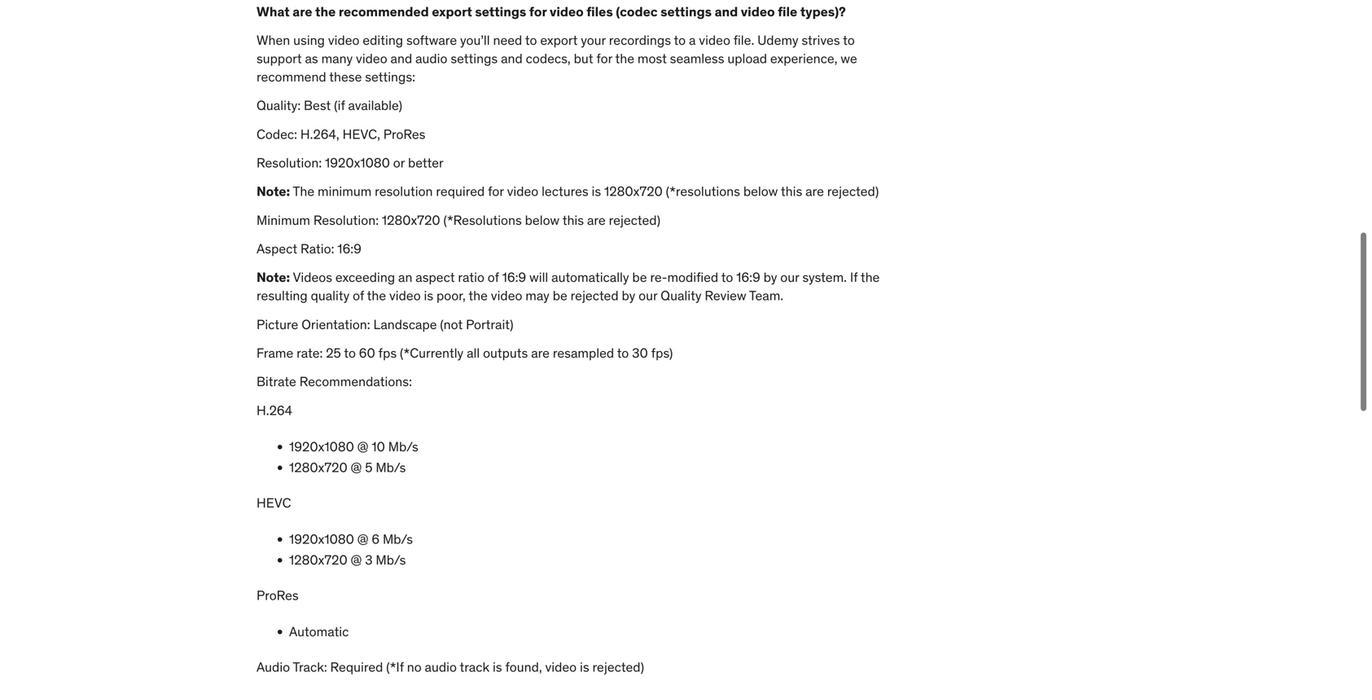 Task type: describe. For each thing, give the bounding box(es) containing it.
(*resolutions
[[666, 183, 741, 200]]

60
[[359, 345, 375, 361]]

10
[[372, 438, 385, 455]]

mb/s right 3
[[376, 552, 406, 568]]

will
[[530, 269, 549, 286]]

these
[[329, 68, 362, 85]]

mb/s right 10
[[388, 438, 419, 455]]

support
[[257, 50, 302, 67]]

recommend
[[257, 68, 326, 85]]

(*currently
[[400, 345, 464, 361]]

file
[[778, 3, 798, 20]]

recommended
[[339, 3, 429, 20]]

to right 25 at left
[[344, 345, 356, 361]]

bitrate
[[257, 373, 296, 390]]

video right the a
[[699, 32, 731, 49]]

video down the an
[[389, 287, 421, 304]]

software
[[407, 32, 457, 49]]

if
[[850, 269, 858, 286]]

video left lectures
[[507, 183, 539, 200]]

settings inside when using video editing software you'll need to export your recordings to a video file. udemy strives to support as many video and audio settings and codecs, but for the most seamless upload experience, we recommend these settings:
[[451, 50, 498, 67]]

0 vertical spatial export
[[432, 3, 472, 20]]

0 vertical spatial below
[[744, 183, 778, 200]]

when
[[257, 32, 290, 49]]

note: for note:
[[257, 269, 290, 286]]

1 vertical spatial resolution:
[[314, 212, 379, 228]]

videos exceeding an aspect ratio of 16:9 will automatically be re-modified to 16:9 by our system. if the resulting quality of the video is poor, the video may be rejected by our quality review team.
[[257, 269, 880, 304]]

to inside videos exceeding an aspect ratio of 16:9 will automatically be re-modified to 16:9 by our system. if the resulting quality of the video is poor, the video may be rejected by our quality review team.
[[722, 269, 734, 286]]

poor,
[[437, 287, 466, 304]]

note: for note: the minimum resolution required for video lectures is 1280x720 (*resolutions below this are rejected)
[[257, 183, 290, 200]]

the right if
[[861, 269, 880, 286]]

0 vertical spatial our
[[781, 269, 800, 286]]

video left may
[[491, 287, 523, 304]]

quality
[[661, 287, 702, 304]]

video down the editing
[[356, 50, 388, 67]]

video left "file"
[[741, 3, 775, 20]]

frame
[[257, 345, 294, 361]]

3
[[365, 552, 373, 568]]

is right found,
[[580, 659, 590, 676]]

(not
[[440, 316, 463, 333]]

using
[[293, 32, 325, 49]]

video right found,
[[545, 659, 577, 676]]

0 vertical spatial this
[[781, 183, 803, 200]]

aspect
[[416, 269, 455, 286]]

fps)
[[651, 345, 673, 361]]

what are the recommended export settings for video files (codec settings and video file types)?
[[257, 3, 846, 20]]

as
[[305, 50, 318, 67]]

picture
[[257, 316, 298, 333]]

aspect
[[257, 240, 297, 257]]

frame rate: 25 to 60 fps (*currently all outputs are resampled to 30 fps)
[[257, 345, 673, 361]]

bitrate recommendations:
[[257, 373, 412, 390]]

recordings
[[609, 32, 671, 49]]

to right need
[[525, 32, 537, 49]]

@ left 10
[[357, 438, 369, 455]]

codec:
[[257, 126, 297, 142]]

@ left 5
[[351, 459, 362, 476]]

need
[[493, 32, 523, 49]]

@ left 6
[[357, 531, 369, 547]]

better
[[408, 154, 444, 171]]

strives
[[802, 32, 840, 49]]

upload
[[728, 50, 768, 67]]

the
[[293, 183, 315, 200]]

0 horizontal spatial and
[[391, 50, 412, 67]]

the up using
[[315, 3, 336, 20]]

the down exceeding
[[367, 287, 386, 304]]

a
[[689, 32, 696, 49]]

fps
[[379, 345, 397, 361]]

1280x720 inside h.264 1920x1080 @ 10 mb/s 1280x720 @ 5 mb/s
[[289, 459, 348, 476]]

video up many
[[328, 32, 360, 49]]

codec: h.264, hevc, prores
[[257, 126, 426, 142]]

note: the minimum resolution required for video lectures is 1280x720 (*resolutions below this are rejected)
[[257, 183, 879, 200]]

resulting
[[257, 287, 308, 304]]

modified
[[668, 269, 719, 286]]

1 vertical spatial rejected)
[[609, 212, 661, 228]]

1 vertical spatial below
[[525, 212, 560, 228]]

when using video editing software you'll need to export your recordings to a video file. udemy strives to support as many video and audio settings and codecs, but for the most seamless upload experience, we recommend these settings:
[[257, 32, 858, 85]]

resampled
[[553, 345, 614, 361]]

0 horizontal spatial for
[[488, 183, 504, 200]]

export inside when using video editing software you'll need to export your recordings to a video file. udemy strives to support as many video and audio settings and codecs, but for the most seamless upload experience, we recommend these settings:
[[540, 32, 578, 49]]

1 vertical spatial audio
[[425, 659, 457, 676]]

minimum
[[257, 212, 310, 228]]

audio track: required (*if no audio track is found, video is rejected)
[[257, 659, 645, 676]]

minimum resolution: 1280x720 (*resolutions below this are rejected)
[[257, 212, 661, 228]]

settings up the a
[[661, 3, 712, 20]]

editing
[[363, 32, 403, 49]]

team.
[[750, 287, 784, 304]]

aspect ratio: 16:9
[[257, 240, 362, 257]]

or
[[393, 154, 405, 171]]

1 vertical spatial this
[[563, 212, 584, 228]]

portrait)
[[466, 316, 514, 333]]

recommendations:
[[300, 373, 412, 390]]

re-
[[650, 269, 668, 286]]

ratio
[[458, 269, 485, 286]]

30
[[632, 345, 648, 361]]

0 horizontal spatial be
[[553, 287, 568, 304]]

the inside when using video editing software you'll need to export your recordings to a video file. udemy strives to support as many video and audio settings and codecs, but for the most seamless upload experience, we recommend these settings:
[[616, 50, 635, 67]]

an
[[398, 269, 413, 286]]

1 horizontal spatial and
[[501, 50, 523, 67]]

1280x720 down resolution
[[382, 212, 441, 228]]

0 vertical spatial prores
[[384, 126, 426, 142]]

to up we
[[843, 32, 855, 49]]

seamless
[[670, 50, 725, 67]]

1920x1080 for resolution:
[[325, 154, 390, 171]]

is inside videos exceeding an aspect ratio of 16:9 will automatically be re-modified to 16:9 by our system. if the resulting quality of the video is poor, the video may be rejected by our quality review team.
[[424, 287, 434, 304]]

audio
[[257, 659, 290, 676]]

1 vertical spatial of
[[353, 287, 364, 304]]

to left 30
[[617, 345, 629, 361]]

1 horizontal spatial of
[[488, 269, 499, 286]]

2 horizontal spatial and
[[715, 3, 738, 20]]



Task type: vqa. For each thing, say whether or not it's contained in the screenshot.
middle for
yes



Task type: locate. For each thing, give the bounding box(es) containing it.
automatically
[[552, 269, 629, 286]]

system.
[[803, 269, 847, 286]]

16:9 left will
[[502, 269, 526, 286]]

is right lectures
[[592, 183, 601, 200]]

(*resolutions
[[444, 212, 522, 228]]

resolution:
[[257, 154, 322, 171], [314, 212, 379, 228]]

hevc 1920x1080 @ 6 mb/s 1280x720 @ 3 mb/s
[[257, 495, 413, 568]]

2 vertical spatial rejected)
[[593, 659, 645, 676]]

lectures
[[542, 183, 589, 200]]

track:
[[293, 659, 327, 676]]

landscape
[[374, 316, 437, 333]]

settings down the you'll
[[451, 50, 498, 67]]

outputs
[[483, 345, 528, 361]]

0 horizontal spatial below
[[525, 212, 560, 228]]

audio right no
[[425, 659, 457, 676]]

1920x1080 inside h.264 1920x1080 @ 10 mb/s 1280x720 @ 5 mb/s
[[289, 438, 354, 455]]

and up file.
[[715, 3, 738, 20]]

0 horizontal spatial this
[[563, 212, 584, 228]]

1 horizontal spatial be
[[633, 269, 647, 286]]

be
[[633, 269, 647, 286], [553, 287, 568, 304]]

all
[[467, 345, 480, 361]]

be right may
[[553, 287, 568, 304]]

the down recordings
[[616, 50, 635, 67]]

our up 'team.'
[[781, 269, 800, 286]]

resolution
[[375, 183, 433, 200]]

(codec
[[616, 3, 658, 20]]

to left the a
[[674, 32, 686, 49]]

0 vertical spatial audio
[[416, 50, 448, 67]]

note: left the
[[257, 183, 290, 200]]

no
[[407, 659, 422, 676]]

for right but
[[597, 50, 613, 67]]

h.264,
[[301, 126, 340, 142]]

automatic
[[289, 623, 349, 640]]

settings
[[475, 3, 527, 20], [661, 3, 712, 20], [451, 50, 498, 67]]

the
[[315, 3, 336, 20], [616, 50, 635, 67], [861, 269, 880, 286], [367, 287, 386, 304], [469, 287, 488, 304]]

types)?
[[801, 3, 846, 20]]

of
[[488, 269, 499, 286], [353, 287, 364, 304]]

2 vertical spatial 1920x1080
[[289, 531, 354, 547]]

orientation:
[[302, 316, 370, 333]]

1 vertical spatial our
[[639, 287, 658, 304]]

for inside when using video editing software you'll need to export your recordings to a video file. udemy strives to support as many video and audio settings and codecs, but for the most seamless upload experience, we recommend these settings:
[[597, 50, 613, 67]]

quality
[[311, 287, 350, 304]]

you'll
[[460, 32, 490, 49]]

of right the ratio
[[488, 269, 499, 286]]

quality:
[[257, 97, 301, 114]]

is down the aspect
[[424, 287, 434, 304]]

1920x1080 for hevc
[[289, 531, 354, 547]]

1280x720 right lectures
[[605, 183, 663, 200]]

experience,
[[771, 50, 838, 67]]

are
[[293, 3, 312, 20], [806, 183, 824, 200], [587, 212, 606, 228], [531, 345, 550, 361]]

we
[[841, 50, 858, 67]]

2 vertical spatial for
[[488, 183, 504, 200]]

our
[[781, 269, 800, 286], [639, 287, 658, 304]]

0 vertical spatial of
[[488, 269, 499, 286]]

but
[[574, 50, 594, 67]]

@ left 3
[[351, 552, 362, 568]]

prores
[[384, 126, 426, 142], [257, 587, 299, 604]]

0 vertical spatial rejected)
[[828, 183, 879, 200]]

best
[[304, 97, 331, 114]]

may
[[526, 287, 550, 304]]

file.
[[734, 32, 755, 49]]

mb/s right 5
[[376, 459, 406, 476]]

0 vertical spatial be
[[633, 269, 647, 286]]

1 horizontal spatial for
[[529, 3, 547, 20]]

1 vertical spatial 1920x1080
[[289, 438, 354, 455]]

required
[[330, 659, 383, 676]]

track
[[460, 659, 490, 676]]

minimum
[[318, 183, 372, 200]]

what
[[257, 3, 290, 20]]

required
[[436, 183, 485, 200]]

2 horizontal spatial for
[[597, 50, 613, 67]]

and down need
[[501, 50, 523, 67]]

1 vertical spatial for
[[597, 50, 613, 67]]

0 horizontal spatial our
[[639, 287, 658, 304]]

1280x720 left 5
[[289, 459, 348, 476]]

1920x1080 down the hevc,
[[325, 154, 390, 171]]

1 horizontal spatial export
[[540, 32, 578, 49]]

1280x720 inside hevc 1920x1080 @ 6 mb/s 1280x720 @ 3 mb/s
[[289, 552, 348, 568]]

1280x720 left 3
[[289, 552, 348, 568]]

video left files
[[550, 3, 584, 20]]

audio inside when using video editing software you'll need to export your recordings to a video file. udemy strives to support as many video and audio settings and codecs, but for the most seamless upload experience, we recommend these settings:
[[416, 50, 448, 67]]

videos
[[293, 269, 332, 286]]

16:9 up 'team.'
[[737, 269, 761, 286]]

1 vertical spatial note:
[[257, 269, 290, 286]]

export up software
[[432, 3, 472, 20]]

(if
[[334, 97, 345, 114]]

for up codecs,
[[529, 3, 547, 20]]

2 note: from the top
[[257, 269, 290, 286]]

hevc
[[257, 495, 291, 511]]

be left the re-
[[633, 269, 647, 286]]

0 horizontal spatial export
[[432, 3, 472, 20]]

1 vertical spatial be
[[553, 287, 568, 304]]

our down the re-
[[639, 287, 658, 304]]

by up 'team.'
[[764, 269, 778, 286]]

below right (*resolutions
[[744, 183, 778, 200]]

udemy
[[758, 32, 799, 49]]

and
[[715, 3, 738, 20], [391, 50, 412, 67], [501, 50, 523, 67]]

1 vertical spatial prores
[[257, 587, 299, 604]]

most
[[638, 50, 667, 67]]

available)
[[348, 97, 403, 114]]

by right rejected
[[622, 287, 636, 304]]

h.264
[[257, 402, 293, 419]]

of down exceeding
[[353, 287, 364, 304]]

1920x1080 inside hevc 1920x1080 @ 6 mb/s 1280x720 @ 3 mb/s
[[289, 531, 354, 547]]

0 horizontal spatial of
[[353, 287, 364, 304]]

prores up the or
[[384, 126, 426, 142]]

16:9 right the ratio:
[[338, 240, 362, 257]]

1 horizontal spatial prores
[[384, 126, 426, 142]]

1 horizontal spatial by
[[764, 269, 778, 286]]

ratio:
[[301, 240, 334, 257]]

quality: best (if available)
[[257, 97, 403, 114]]

1 vertical spatial by
[[622, 287, 636, 304]]

audio
[[416, 50, 448, 67], [425, 659, 457, 676]]

16:9
[[338, 240, 362, 257], [502, 269, 526, 286], [737, 269, 761, 286]]

2 horizontal spatial 16:9
[[737, 269, 761, 286]]

note:
[[257, 183, 290, 200], [257, 269, 290, 286]]

files
[[587, 3, 613, 20]]

h.264 1920x1080 @ 10 mb/s 1280x720 @ 5 mb/s
[[257, 402, 419, 476]]

note: up resulting
[[257, 269, 290, 286]]

1920x1080 left 10
[[289, 438, 354, 455]]

resolution: down minimum
[[314, 212, 379, 228]]

prores up automatic
[[257, 587, 299, 604]]

many
[[322, 50, 353, 67]]

rate:
[[297, 345, 323, 361]]

1 horizontal spatial 16:9
[[502, 269, 526, 286]]

below down lectures
[[525, 212, 560, 228]]

the down the ratio
[[469, 287, 488, 304]]

0 vertical spatial note:
[[257, 183, 290, 200]]

0 vertical spatial by
[[764, 269, 778, 286]]

6
[[372, 531, 380, 547]]

exceeding
[[336, 269, 395, 286]]

settings up need
[[475, 3, 527, 20]]

rejected
[[571, 287, 619, 304]]

is right track
[[493, 659, 502, 676]]

audio down software
[[416, 50, 448, 67]]

1 note: from the top
[[257, 183, 290, 200]]

this
[[781, 183, 803, 200], [563, 212, 584, 228]]

export up codecs,
[[540, 32, 578, 49]]

1 horizontal spatial below
[[744, 183, 778, 200]]

1 horizontal spatial our
[[781, 269, 800, 286]]

1 vertical spatial export
[[540, 32, 578, 49]]

1920x1080 left 6
[[289, 531, 354, 547]]

resolution: down codec:
[[257, 154, 322, 171]]

0 vertical spatial for
[[529, 3, 547, 20]]

found,
[[506, 659, 542, 676]]

for up (*resolutions
[[488, 183, 504, 200]]

to up review
[[722, 269, 734, 286]]

25
[[326, 345, 341, 361]]

for
[[529, 3, 547, 20], [597, 50, 613, 67], [488, 183, 504, 200]]

0 horizontal spatial by
[[622, 287, 636, 304]]

review
[[705, 287, 747, 304]]

below
[[744, 183, 778, 200], [525, 212, 560, 228]]

by
[[764, 269, 778, 286], [622, 287, 636, 304]]

1 horizontal spatial this
[[781, 183, 803, 200]]

0 vertical spatial 1920x1080
[[325, 154, 390, 171]]

and up settings:
[[391, 50, 412, 67]]

settings:
[[365, 68, 416, 85]]

0 horizontal spatial prores
[[257, 587, 299, 604]]

(*if
[[386, 659, 404, 676]]

picture orientation: landscape (not portrait)
[[257, 316, 514, 333]]

resolution: 1920x1080 or better
[[257, 154, 444, 171]]

1920x1080 for h.264
[[289, 438, 354, 455]]

0 vertical spatial resolution:
[[257, 154, 322, 171]]

0 horizontal spatial 16:9
[[338, 240, 362, 257]]

codecs,
[[526, 50, 571, 67]]

mb/s right 6
[[383, 531, 413, 547]]

your
[[581, 32, 606, 49]]



